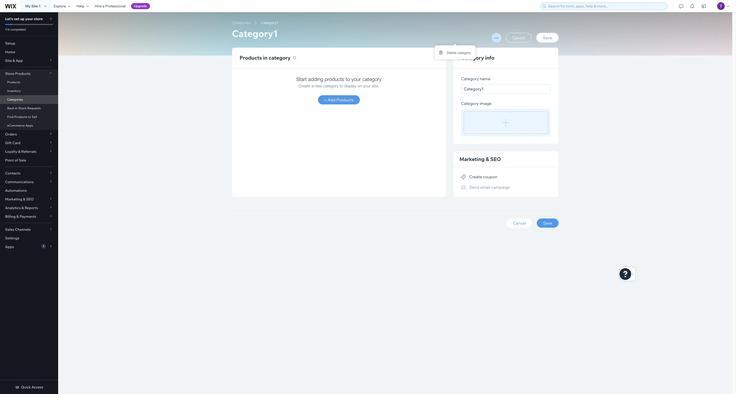Task type: vqa. For each thing, say whether or not it's contained in the screenshot.
in to the top
yes



Task type: describe. For each thing, give the bounding box(es) containing it.
products for add products
[[337, 97, 354, 103]]

find products to sell link
[[0, 113, 58, 121]]

promote newsletter image
[[461, 185, 466, 190]]

cancel for bottom cancel button
[[513, 221, 526, 226]]

marketing & seo
[[460, 156, 501, 163]]

my
[[25, 4, 31, 8]]

professional
[[105, 4, 126, 8]]

your inside "sidebar" "element"
[[25, 17, 33, 21]]

stock
[[18, 106, 27, 110]]

categories inside the category1 "form"
[[232, 20, 250, 25]]

coupon
[[483, 175, 498, 180]]

a inside start adding products to your category create a new category to display on your site.
[[312, 84, 314, 88]]

0 horizontal spatial a
[[103, 4, 105, 8]]

save for bottommost save button
[[543, 221, 553, 226]]

store
[[34, 17, 43, 21]]

1/6
[[5, 28, 10, 31]]

1 vertical spatial your
[[352, 76, 361, 82]]

store products button
[[0, 69, 58, 78]]

category for category image
[[461, 101, 479, 106]]

find
[[7, 115, 13, 119]]

requests
[[27, 106, 41, 110]]

category up site.
[[363, 76, 382, 82]]

1 horizontal spatial to
[[340, 84, 343, 88]]

0
[[293, 55, 296, 61]]

setup
[[5, 41, 15, 46]]

new
[[315, 84, 322, 88]]

delete
[[447, 51, 457, 55]]

ecommerce apps
[[7, 124, 33, 128]]

products
[[325, 76, 344, 82]]

0 vertical spatial save button
[[537, 33, 559, 43]]

setup link
[[0, 39, 58, 48]]

send email campaign button
[[461, 184, 511, 191]]

quick access button
[[15, 386, 43, 390]]

products for find products to sell
[[14, 115, 27, 119]]

campaign
[[492, 185, 511, 190]]

add
[[328, 97, 336, 103]]

store
[[5, 71, 14, 76]]

category for category name
[[461, 76, 479, 81]]

inventory
[[7, 89, 21, 93]]

1 vertical spatial categories link
[[0, 95, 58, 104]]

promote coupon image
[[461, 175, 466, 180]]

info
[[485, 55, 495, 61]]

create inside button
[[470, 175, 482, 180]]

seo
[[491, 156, 501, 163]]

start
[[296, 76, 307, 82]]

store products
[[5, 71, 30, 76]]

image
[[480, 101, 492, 106]]

completed
[[10, 28, 26, 31]]

sidebar element
[[0, 12, 58, 395]]

create coupon button
[[461, 174, 498, 181]]

products for store products
[[15, 71, 30, 76]]

category name
[[461, 76, 491, 81]]

home
[[5, 50, 15, 54]]

point of sale
[[5, 158, 26, 163]]

upgrade
[[134, 4, 147, 8]]

upgrade button
[[131, 3, 150, 9]]

category1 form
[[58, 12, 737, 395]]

1/6 completed
[[5, 28, 26, 31]]

category inside button
[[458, 51, 471, 55]]

category for category info
[[461, 55, 484, 61]]

in for back
[[15, 106, 18, 110]]

send email campaign
[[470, 185, 511, 190]]

quick access
[[21, 386, 43, 390]]

products link
[[0, 78, 58, 87]]

categories inside "sidebar" "element"
[[7, 98, 23, 102]]

site.
[[372, 84, 379, 88]]

marketing
[[460, 156, 485, 163]]

add products button
[[318, 95, 360, 105]]

apps
[[25, 124, 33, 128]]

back in stock requests link
[[0, 104, 58, 113]]

on
[[358, 84, 362, 88]]

display
[[344, 84, 357, 88]]



Task type: locate. For each thing, give the bounding box(es) containing it.
to left display
[[340, 84, 343, 88]]

1 vertical spatial categories
[[7, 98, 23, 102]]

add products
[[327, 97, 354, 103]]

your up "on"
[[352, 76, 361, 82]]

products in category 0
[[240, 55, 296, 61]]

help
[[77, 4, 84, 8]]

0 horizontal spatial categories
[[7, 98, 23, 102]]

category image
[[461, 101, 492, 106]]

save button
[[537, 33, 559, 43], [537, 219, 559, 228]]

quick
[[21, 386, 31, 390]]

in inside the category1 "form"
[[263, 55, 268, 61]]

of
[[15, 158, 18, 163]]

set
[[14, 17, 19, 21]]

0 horizontal spatial create
[[299, 84, 311, 88]]

0 vertical spatial in
[[263, 55, 268, 61]]

settings
[[5, 236, 19, 241]]

category info
[[461, 55, 495, 61]]

Search for tools, apps, help & more... field
[[547, 3, 666, 10]]

Category name text field
[[461, 84, 551, 94]]

ecommerce apps link
[[0, 121, 58, 130]]

0 horizontal spatial categories link
[[0, 95, 58, 104]]

automations
[[5, 189, 27, 193]]

2 horizontal spatial your
[[363, 84, 371, 88]]

category left image
[[461, 101, 479, 106]]

start adding products to your category create a new category to display on your site.
[[296, 76, 382, 88]]

site
[[31, 4, 38, 8]]

0 vertical spatial categories
[[232, 20, 250, 25]]

to left sell
[[28, 115, 31, 119]]

category1
[[261, 20, 278, 25], [232, 28, 278, 39]]

0 vertical spatial categories link
[[230, 20, 253, 25]]

in for products
[[263, 55, 268, 61]]

back in stock requests
[[7, 106, 41, 110]]

products
[[240, 55, 262, 61], [15, 71, 30, 76], [7, 80, 20, 84], [337, 97, 354, 103], [14, 115, 27, 119]]

0 vertical spatial cancel
[[513, 35, 526, 40]]

create coupon
[[470, 175, 498, 180]]

delete icon image
[[439, 50, 443, 55]]

products inside the store products dropdown button
[[15, 71, 30, 76]]

automations link
[[0, 187, 58, 195]]

my site 1
[[25, 4, 41, 8]]

2 horizontal spatial to
[[346, 76, 350, 82]]

2 vertical spatial to
[[28, 115, 31, 119]]

cancel
[[513, 35, 526, 40], [513, 221, 526, 226]]

sell
[[32, 115, 37, 119]]

0 vertical spatial save
[[543, 35, 552, 40]]

hire a professional
[[95, 4, 126, 8]]

3 category from the top
[[461, 101, 479, 106]]

ecommerce
[[7, 124, 25, 128]]

0 vertical spatial category1
[[261, 20, 278, 25]]

to inside "link"
[[28, 115, 31, 119]]

in inside "sidebar" "element"
[[15, 106, 18, 110]]

let's set up your store
[[5, 17, 43, 21]]

1 category from the top
[[461, 55, 484, 61]]

&
[[486, 156, 489, 163]]

2 vertical spatial your
[[363, 84, 371, 88]]

sale
[[19, 158, 26, 163]]

name
[[480, 76, 491, 81]]

1 vertical spatial category1
[[232, 28, 278, 39]]

2 category from the top
[[461, 76, 479, 81]]

category left the 0
[[269, 55, 291, 61]]

0 horizontal spatial in
[[15, 106, 18, 110]]

1 vertical spatial a
[[312, 84, 314, 88]]

create
[[299, 84, 311, 88], [470, 175, 482, 180]]

access
[[32, 386, 43, 390]]

products inside find products to sell "link"
[[14, 115, 27, 119]]

0 vertical spatial a
[[103, 4, 105, 8]]

category
[[458, 51, 471, 55], [269, 55, 291, 61], [363, 76, 382, 82], [323, 84, 339, 88]]

settings link
[[0, 234, 58, 243]]

inventory link
[[0, 87, 58, 95]]

1 vertical spatial create
[[470, 175, 482, 180]]

send
[[470, 185, 480, 190]]

in
[[263, 55, 268, 61], [15, 106, 18, 110]]

0 horizontal spatial to
[[28, 115, 31, 119]]

adding
[[308, 76, 323, 82]]

1 horizontal spatial create
[[470, 175, 482, 180]]

0 horizontal spatial your
[[25, 17, 33, 21]]

find products to sell
[[7, 115, 37, 119]]

categories
[[232, 20, 250, 25], [7, 98, 23, 102]]

create inside start adding products to your category create a new category to display on your site.
[[299, 84, 311, 88]]

a left new
[[312, 84, 314, 88]]

2 vertical spatial category
[[461, 101, 479, 106]]

1
[[39, 4, 41, 8]]

1 vertical spatial category
[[461, 76, 479, 81]]

hire
[[95, 4, 102, 8]]

1 vertical spatial save
[[543, 221, 553, 226]]

delete category button
[[439, 50, 471, 55]]

cancel button
[[506, 33, 532, 43], [507, 219, 532, 228]]

category left info
[[461, 55, 484, 61]]

plus xs image
[[324, 99, 327, 102]]

back
[[7, 106, 14, 110]]

to
[[346, 76, 350, 82], [340, 84, 343, 88], [28, 115, 31, 119]]

1 horizontal spatial categories
[[232, 20, 250, 25]]

1 horizontal spatial your
[[352, 76, 361, 82]]

1 vertical spatial cancel
[[513, 221, 526, 226]]

0 vertical spatial to
[[346, 76, 350, 82]]

delete category
[[447, 51, 471, 55]]

point of sale link
[[0, 156, 58, 165]]

category
[[461, 55, 484, 61], [461, 76, 479, 81], [461, 101, 479, 106]]

category down products
[[323, 84, 339, 88]]

create up send
[[470, 175, 482, 180]]

your right "on"
[[363, 84, 371, 88]]

point
[[5, 158, 14, 163]]

1 vertical spatial cancel button
[[507, 219, 532, 228]]

1 vertical spatial to
[[340, 84, 343, 88]]

products inside add products button
[[337, 97, 354, 103]]

up
[[20, 17, 24, 21]]

create down "start"
[[299, 84, 311, 88]]

home link
[[0, 48, 58, 56]]

hire a professional link
[[92, 0, 129, 12]]

save for save button to the top
[[543, 35, 552, 40]]

products inside products link
[[7, 80, 20, 84]]

categories link inside the category1 "form"
[[230, 20, 253, 25]]

1 vertical spatial in
[[15, 106, 18, 110]]

email
[[480, 185, 491, 190]]

1 horizontal spatial in
[[263, 55, 268, 61]]

to up display
[[346, 76, 350, 82]]

category left name
[[461, 76, 479, 81]]

your
[[25, 17, 33, 21], [352, 76, 361, 82], [363, 84, 371, 88]]

a right hire
[[103, 4, 105, 8]]

cancel for topmost cancel button
[[513, 35, 526, 40]]

explore
[[54, 4, 66, 8]]

category right the delete
[[458, 51, 471, 55]]

0 vertical spatial category
[[461, 55, 484, 61]]

1 horizontal spatial categories link
[[230, 20, 253, 25]]

1 vertical spatial save button
[[537, 219, 559, 228]]

0 vertical spatial create
[[299, 84, 311, 88]]

0 vertical spatial cancel button
[[506, 33, 532, 43]]

help button
[[73, 0, 92, 12]]

0 vertical spatial your
[[25, 17, 33, 21]]

1 horizontal spatial a
[[312, 84, 314, 88]]

your right the up
[[25, 17, 33, 21]]

a
[[103, 4, 105, 8], [312, 84, 314, 88]]

save
[[543, 35, 552, 40], [543, 221, 553, 226]]

let's
[[5, 17, 13, 21]]



